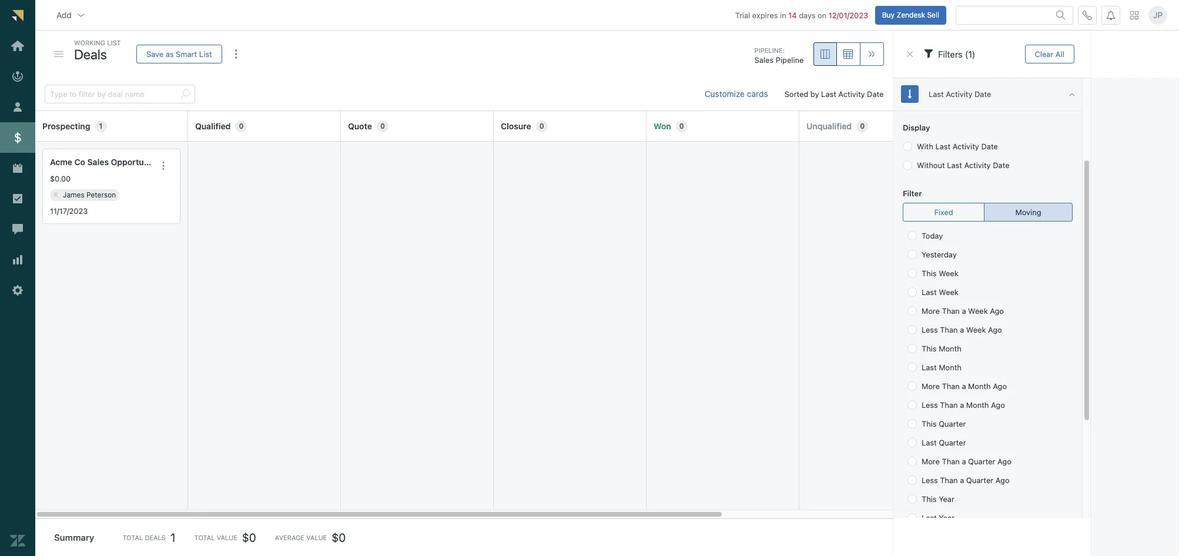 Task type: locate. For each thing, give the bounding box(es) containing it.
ago up less than a quarter ago
[[997, 457, 1011, 466]]

activity right by
[[839, 89, 865, 99]]

0 horizontal spatial total
[[123, 534, 143, 542]]

this up last month
[[922, 344, 937, 353]]

last quarter
[[922, 438, 966, 447]]

than
[[942, 306, 960, 316], [940, 325, 958, 335], [942, 382, 960, 391], [940, 400, 958, 410], [942, 457, 960, 466], [940, 476, 958, 485]]

1 down type to filter by deal name 'field'
[[99, 121, 103, 130]]

1 vertical spatial sales
[[87, 157, 109, 167]]

this
[[922, 269, 937, 278], [922, 344, 937, 353], [922, 419, 937, 429], [922, 494, 937, 504]]

deals inside total deals 1
[[145, 534, 166, 542]]

last down the this quarter
[[922, 438, 937, 447]]

total inside total deals 1
[[123, 534, 143, 542]]

1 vertical spatial less
[[922, 400, 938, 410]]

sorted
[[785, 89, 809, 99]]

ago down more than a month ago
[[991, 400, 1005, 410]]

quote
[[348, 121, 372, 131]]

total
[[123, 534, 143, 542], [194, 534, 215, 542]]

year
[[939, 494, 954, 504], [939, 513, 955, 523]]

2 vertical spatial more
[[922, 457, 940, 466]]

list
[[107, 39, 121, 46], [199, 49, 212, 59]]

co
[[74, 157, 85, 167]]

this down yesterday
[[922, 269, 937, 278]]

peterson
[[86, 190, 116, 199]]

this for this week
[[922, 269, 937, 278]]

month down more than a month ago
[[966, 400, 989, 410]]

total value $0
[[194, 531, 256, 544]]

1 horizontal spatial list
[[199, 49, 212, 59]]

quarter down more than a quarter ago
[[966, 476, 993, 485]]

quarter up last quarter
[[939, 419, 966, 429]]

zendesk products image
[[1131, 11, 1139, 19]]

year down this year
[[939, 513, 955, 523]]

0 for quote
[[380, 121, 385, 130]]

less
[[922, 325, 938, 335], [922, 400, 938, 410], [922, 476, 938, 485]]

month up less than a month ago
[[968, 382, 991, 391]]

0 right unqualified
[[860, 121, 865, 130]]

than for more than a quarter ago
[[942, 457, 960, 466]]

less than a week ago
[[922, 325, 1002, 335]]

0 for won
[[680, 121, 684, 130]]

total right total deals 1
[[194, 534, 215, 542]]

more than a quarter ago
[[922, 457, 1011, 466]]

last activity date
[[929, 89, 991, 99]]

more down last month
[[922, 382, 940, 391]]

year for this year
[[939, 494, 954, 504]]

last right long arrow down 'image'
[[929, 89, 944, 99]]

a
[[962, 306, 966, 316], [960, 325, 964, 335], [962, 382, 966, 391], [960, 400, 964, 410], [962, 457, 966, 466], [960, 476, 964, 485]]

last right by
[[821, 89, 837, 99]]

sales down pipeline:
[[755, 56, 774, 65]]

3 more from the top
[[922, 457, 940, 466]]

1 horizontal spatial deals
[[145, 534, 166, 542]]

cancel image
[[905, 49, 915, 59]]

in
[[780, 10, 787, 20]]

0 vertical spatial 1
[[99, 121, 103, 130]]

buy
[[882, 10, 895, 19]]

1 total from the left
[[123, 534, 143, 542]]

this up the last year
[[922, 494, 937, 504]]

0
[[239, 121, 244, 130], [380, 121, 385, 130], [540, 121, 544, 130], [680, 121, 684, 130], [860, 121, 865, 130]]

ago up less than a month ago
[[993, 382, 1007, 391]]

4 this from the top
[[922, 494, 937, 504]]

sales right co
[[87, 157, 109, 167]]

2 year from the top
[[939, 513, 955, 523]]

than for less than a month ago
[[940, 400, 958, 410]]

search image
[[1057, 10, 1066, 20]]

0 vertical spatial deals
[[74, 46, 107, 62]]

overflow vertical fill image
[[231, 49, 241, 59]]

2 this from the top
[[922, 344, 937, 353]]

buy zendesk sell button
[[875, 6, 947, 24]]

than for more than a week ago
[[942, 306, 960, 316]]

2 vertical spatial less
[[922, 476, 938, 485]]

trial
[[735, 10, 750, 20]]

5 0 from the left
[[860, 121, 865, 130]]

0 vertical spatial year
[[939, 494, 954, 504]]

4 0 from the left
[[680, 121, 684, 130]]

1 year from the top
[[939, 494, 954, 504]]

1 horizontal spatial value
[[306, 534, 327, 542]]

a for more than a week ago
[[962, 306, 966, 316]]

than up the this quarter
[[940, 400, 958, 410]]

less for less than a month ago
[[922, 400, 938, 410]]

angle up image
[[1069, 89, 1075, 99]]

14
[[789, 10, 797, 20]]

a up less than a month ago
[[962, 382, 966, 391]]

value
[[217, 534, 237, 542], [306, 534, 327, 542]]

value for total value $0
[[217, 534, 237, 542]]

search image
[[181, 89, 190, 99]]

1 vertical spatial deals
[[145, 534, 166, 542]]

calls image
[[1083, 10, 1092, 20]]

this for this month
[[922, 344, 937, 353]]

less up this year
[[922, 476, 938, 485]]

as
[[166, 49, 174, 59]]

more than a month ago
[[922, 382, 1007, 391]]

0 horizontal spatial $0
[[242, 531, 256, 544]]

1 vertical spatial list
[[199, 49, 212, 59]]

save as smart list button
[[136, 45, 222, 63]]

this year
[[922, 494, 954, 504]]

a up less than a week ago
[[962, 306, 966, 316]]

clear
[[1035, 49, 1054, 59]]

than for less than a quarter ago
[[940, 476, 958, 485]]

1 horizontal spatial $0
[[332, 531, 346, 544]]

opportunity
[[111, 157, 159, 167]]

$0 for total value $0
[[242, 531, 256, 544]]

$0 for average value $0
[[332, 531, 346, 544]]

acme co sales opportunity
[[50, 157, 159, 167]]

week up less than a week ago
[[968, 306, 988, 316]]

value inside total value $0
[[217, 534, 237, 542]]

closure
[[501, 121, 531, 131]]

yesterday
[[922, 250, 957, 259]]

1 less from the top
[[922, 325, 938, 335]]

date
[[975, 89, 991, 99], [867, 89, 884, 99], [981, 142, 998, 151], [993, 161, 1010, 170]]

0 vertical spatial list
[[107, 39, 121, 46]]

0 horizontal spatial sales
[[87, 157, 109, 167]]

1 more from the top
[[922, 306, 940, 316]]

activity down with last activity date in the top of the page
[[964, 161, 991, 170]]

0 for unqualified
[[860, 121, 865, 130]]

0 horizontal spatial deals
[[74, 46, 107, 62]]

less up this month
[[922, 325, 938, 335]]

0 right the quote
[[380, 121, 385, 130]]

0 right closure
[[540, 121, 544, 130]]

value inside average value $0
[[306, 534, 327, 542]]

contacts image
[[54, 193, 58, 197]]

cards
[[747, 89, 768, 99]]

buy zendesk sell
[[882, 10, 940, 19]]

this for this year
[[922, 494, 937, 504]]

$0 right average
[[332, 531, 346, 544]]

expires
[[753, 10, 778, 20]]

a up less than a quarter ago
[[962, 457, 966, 466]]

quarter up less than a quarter ago
[[968, 457, 995, 466]]

0 for qualified
[[239, 121, 244, 130]]

$0 left average
[[242, 531, 256, 544]]

more
[[922, 306, 940, 316], [922, 382, 940, 391], [922, 457, 940, 466]]

2 less from the top
[[922, 400, 938, 410]]

handler image
[[54, 51, 63, 57]]

more down 'last week' in the bottom of the page
[[922, 306, 940, 316]]

3 this from the top
[[922, 419, 937, 429]]

0 horizontal spatial value
[[217, 534, 237, 542]]

acme co sales opportunity link
[[50, 156, 159, 169]]

deals
[[74, 46, 107, 62], [145, 534, 166, 542]]

1
[[99, 121, 103, 130], [170, 531, 176, 544]]

than for less than a week ago
[[940, 325, 958, 335]]

year up the last year
[[939, 494, 954, 504]]

unqualified
[[807, 121, 852, 131]]

0 horizontal spatial list
[[107, 39, 121, 46]]

list right smart
[[199, 49, 212, 59]]

sorted by last activity date
[[785, 89, 884, 99]]

than down last month
[[942, 382, 960, 391]]

month
[[939, 344, 961, 353], [939, 363, 962, 372], [968, 382, 991, 391], [966, 400, 989, 410]]

1 vertical spatial year
[[939, 513, 955, 523]]

total for 1
[[123, 534, 143, 542]]

more down last quarter
[[922, 457, 940, 466]]

1 horizontal spatial total
[[194, 534, 215, 542]]

today
[[922, 231, 943, 240]]

1 this from the top
[[922, 269, 937, 278]]

total inside total value $0
[[194, 534, 215, 542]]

deals inside working list deals
[[74, 46, 107, 62]]

1 vertical spatial more
[[922, 382, 940, 391]]

total deals 1
[[123, 531, 176, 544]]

a down more than a week ago
[[960, 325, 964, 335]]

sales inside pipeline: sales pipeline
[[755, 56, 774, 65]]

customize cards
[[705, 89, 768, 99]]

less up the this quarter
[[922, 400, 938, 410]]

more for more than a week ago
[[922, 306, 940, 316]]

than up this year
[[940, 476, 958, 485]]

0 vertical spatial less
[[922, 325, 938, 335]]

ago
[[990, 306, 1004, 316], [988, 325, 1002, 335], [993, 382, 1007, 391], [991, 400, 1005, 410], [997, 457, 1011, 466], [996, 476, 1010, 485]]

2 more from the top
[[922, 382, 940, 391]]

less for less than a quarter ago
[[922, 476, 938, 485]]

0 horizontal spatial 1
[[99, 121, 103, 130]]

list right working
[[107, 39, 121, 46]]

this up last quarter
[[922, 419, 937, 429]]

0 right qualified on the top left of the page
[[239, 121, 244, 130]]

1 0 from the left
[[239, 121, 244, 130]]

ago down more than a quarter ago
[[996, 476, 1010, 485]]

total right summary
[[123, 534, 143, 542]]

1 horizontal spatial sales
[[755, 56, 774, 65]]

3 0 from the left
[[540, 121, 544, 130]]

quarter
[[939, 419, 966, 429], [939, 438, 966, 447], [968, 457, 995, 466], [966, 476, 993, 485]]

display
[[903, 123, 930, 132]]

3 less from the top
[[922, 476, 938, 485]]

quarter down the this quarter
[[939, 438, 966, 447]]

jp
[[1153, 10, 1163, 20]]

2 value from the left
[[306, 534, 327, 542]]

ago down more than a week ago
[[988, 325, 1002, 335]]

0 vertical spatial more
[[922, 306, 940, 316]]

ago up less than a week ago
[[990, 306, 1004, 316]]

more for more than a quarter ago
[[922, 457, 940, 466]]

1 horizontal spatial 1
[[170, 531, 176, 544]]

2 0 from the left
[[380, 121, 385, 130]]

ago for more than a quarter ago
[[997, 457, 1011, 466]]

a down more than a month ago
[[960, 400, 964, 410]]

working list deals
[[74, 39, 121, 62]]

last right with
[[935, 142, 951, 151]]

than down last quarter
[[942, 457, 960, 466]]

smart
[[176, 49, 197, 59]]

0 vertical spatial sales
[[755, 56, 774, 65]]

sales
[[755, 56, 774, 65], [87, 157, 109, 167]]

$0
[[242, 531, 256, 544], [332, 531, 346, 544]]

2 total from the left
[[194, 534, 215, 542]]

total for $0
[[194, 534, 215, 542]]

0 right won
[[680, 121, 684, 130]]

date left long arrow down 'image'
[[867, 89, 884, 99]]

1 left total value $0
[[170, 531, 176, 544]]

than up this month
[[940, 325, 958, 335]]

1 value from the left
[[217, 534, 237, 542]]

1 $0 from the left
[[242, 531, 256, 544]]

moving
[[1015, 207, 1041, 217]]

this week
[[922, 269, 959, 278]]

than down 'last week' in the bottom of the page
[[942, 306, 960, 316]]

less than a quarter ago
[[922, 476, 1010, 485]]

james
[[63, 190, 84, 199]]

qualified
[[195, 121, 231, 131]]

filter
[[903, 189, 922, 198]]

2 $0 from the left
[[332, 531, 346, 544]]

month down this month
[[939, 363, 962, 372]]

a down more than a quarter ago
[[960, 476, 964, 485]]



Task type: vqa. For each thing, say whether or not it's contained in the screenshot.
the chat in the the Automatically add the above tags to a chat when you use this shortcut
no



Task type: describe. For each thing, give the bounding box(es) containing it.
fixed
[[934, 207, 953, 217]]

without last activity date
[[917, 161, 1010, 170]]

by
[[811, 89, 819, 99]]

last down with last activity date in the top of the page
[[947, 161, 962, 170]]

this for this quarter
[[922, 419, 937, 429]]

(1)
[[965, 49, 975, 59]]

chevron down image
[[76, 10, 86, 20]]

customize cards button
[[695, 82, 778, 106]]

a for less than a week ago
[[960, 325, 964, 335]]

more than a week ago
[[922, 306, 1004, 316]]

fixed button
[[903, 203, 985, 222]]

0 for closure
[[540, 121, 544, 130]]

ago for less than a quarter ago
[[996, 476, 1010, 485]]

save as smart list
[[146, 49, 212, 59]]

ago for more than a week ago
[[990, 306, 1004, 316]]

long arrow down image
[[908, 89, 912, 99]]

last year
[[922, 513, 955, 523]]

a for less than a month ago
[[960, 400, 964, 410]]

12/01/2023
[[829, 10, 868, 20]]

last week
[[922, 288, 959, 297]]

a for less than a quarter ago
[[960, 476, 964, 485]]

won
[[654, 121, 671, 131]]

trial expires in 14 days on 12/01/2023
[[735, 10, 868, 20]]

date up without last activity date
[[981, 142, 998, 151]]

clear all
[[1035, 49, 1064, 59]]

add button
[[47, 3, 95, 27]]

this month
[[922, 344, 961, 353]]

than for more than a month ago
[[942, 382, 960, 391]]

week down this week
[[939, 288, 959, 297]]

save
[[146, 49, 164, 59]]

activity down filters (1) on the top
[[946, 89, 972, 99]]

more for more than a month ago
[[922, 382, 940, 391]]

ago for less than a week ago
[[988, 325, 1002, 335]]

prospecting
[[42, 121, 90, 131]]

days
[[799, 10, 816, 20]]

pipeline:
[[755, 46, 785, 54]]

last down this month
[[922, 363, 937, 372]]

customize
[[705, 89, 745, 99]]

james peterson
[[63, 190, 116, 199]]

with
[[917, 142, 933, 151]]

filters (1)
[[938, 49, 975, 59]]

sell
[[927, 10, 940, 19]]

11/17/2023
[[50, 206, 88, 216]]

a for more than a month ago
[[962, 382, 966, 391]]

$0.00
[[50, 174, 71, 183]]

last month
[[922, 363, 962, 372]]

a for more than a quarter ago
[[962, 457, 966, 466]]

Type to filter by deal name field
[[50, 85, 176, 103]]

add
[[56, 10, 72, 20]]

without
[[917, 161, 945, 170]]

average
[[275, 534, 305, 542]]

on
[[818, 10, 827, 20]]

less for less than a week ago
[[922, 325, 938, 335]]

bell image
[[1107, 10, 1116, 20]]

year for last year
[[939, 513, 955, 523]]

average value $0
[[275, 531, 346, 544]]

value for average value $0
[[306, 534, 327, 542]]

ago for less than a month ago
[[991, 400, 1005, 410]]

1 vertical spatial 1
[[170, 531, 176, 544]]

this quarter
[[922, 419, 966, 429]]

month up last month
[[939, 344, 961, 353]]

all
[[1056, 49, 1064, 59]]

moving button
[[984, 203, 1073, 222]]

activity up without last activity date
[[953, 142, 979, 151]]

pipeline
[[776, 56, 804, 65]]

jp button
[[1149, 6, 1168, 24]]

filters
[[938, 49, 963, 59]]

filter fill image
[[924, 49, 933, 58]]

less than a month ago
[[922, 400, 1005, 410]]

working
[[74, 39, 105, 46]]

week down more than a week ago
[[966, 325, 986, 335]]

week up 'last week' in the bottom of the page
[[939, 269, 959, 278]]

last down this week
[[922, 288, 937, 297]]

zendesk image
[[10, 533, 25, 549]]

zendesk
[[897, 10, 925, 19]]

date down with last activity date in the top of the page
[[993, 161, 1010, 170]]

date down (1) at right top
[[975, 89, 991, 99]]

pipeline: sales pipeline
[[755, 46, 804, 65]]

ago for more than a month ago
[[993, 382, 1007, 391]]

summary
[[54, 532, 94, 543]]

last down this year
[[922, 513, 937, 523]]

with last activity date
[[917, 142, 998, 151]]

list inside working list deals
[[107, 39, 121, 46]]

list inside button
[[199, 49, 212, 59]]

clear all button
[[1025, 45, 1074, 63]]

acme
[[50, 157, 72, 167]]



